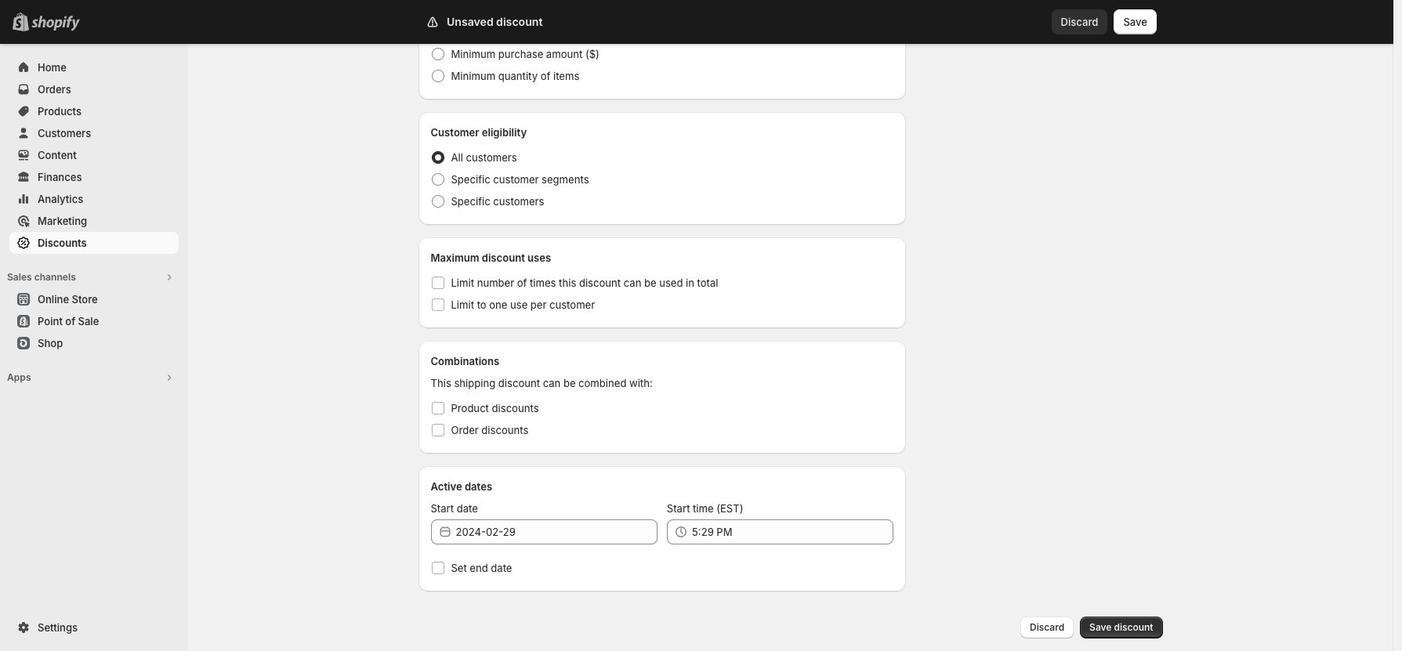 Task type: vqa. For each thing, say whether or not it's contained in the screenshot.
Shopify Image
yes



Task type: locate. For each thing, give the bounding box(es) containing it.
shopify image
[[31, 16, 80, 31]]

Enter time text field
[[692, 520, 894, 545]]



Task type: describe. For each thing, give the bounding box(es) containing it.
YYYY-MM-DD text field
[[456, 520, 658, 545]]



